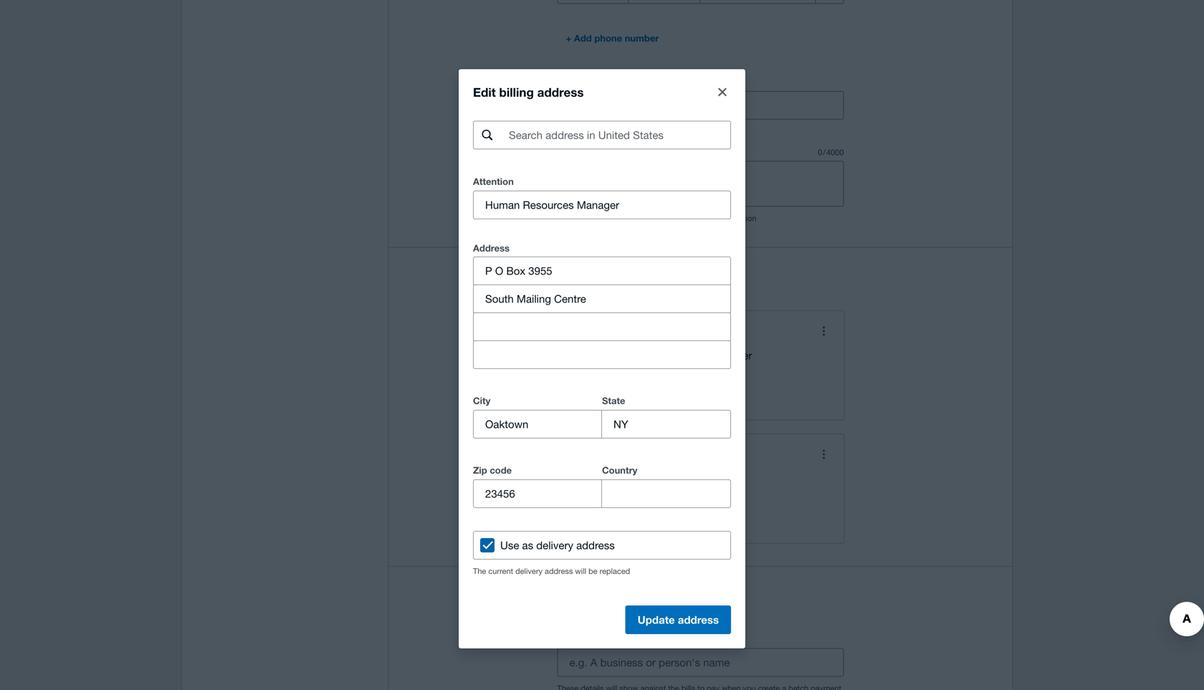 Task type: locate. For each thing, give the bounding box(es) containing it.
1 horizontal spatial be
[[612, 214, 621, 223]]

be right the only
[[612, 214, 621, 223]]

3955,
[[612, 364, 639, 377]]

group
[[473, 392, 731, 439], [473, 462, 731, 508]]

1 vertical spatial group
[[473, 462, 731, 508]]

be inside edit billing address dialog
[[589, 567, 598, 576]]

Address field
[[474, 257, 731, 284]]

2 group from the top
[[473, 462, 731, 508]]

notes up attention field
[[557, 146, 584, 158]]

0 vertical spatial group
[[473, 392, 731, 439]]

delivery down "as"
[[516, 567, 543, 576]]

1 vertical spatial be
[[589, 567, 598, 576]]

name
[[622, 634, 646, 645]]

code
[[490, 465, 512, 476]]

phone
[[595, 33, 622, 44]]

south
[[642, 364, 671, 377]]

1 vertical spatial country field
[[602, 480, 731, 507]]

0 vertical spatial notes
[[557, 146, 584, 158]]

address right "billing"
[[537, 85, 584, 99]]

0 vertical spatial country field
[[558, 0, 628, 3]]

address group
[[473, 242, 731, 369]]

delivery
[[537, 539, 574, 552], [516, 567, 543, 576]]

the
[[473, 567, 486, 576]]

use
[[500, 539, 519, 552]]

current
[[489, 567, 513, 576]]

0 vertical spatial delivery
[[537, 539, 574, 552]]

will
[[575, 567, 587, 576]]

replaced
[[600, 567, 630, 576]]

human
[[618, 349, 653, 362]]

delivery up the current delivery address will be replaced
[[537, 539, 574, 552]]

+ add phone number
[[566, 33, 659, 44]]

notes
[[557, 146, 584, 158], [557, 214, 578, 223]]

Attention field
[[474, 191, 731, 219]]

Search address in United States field
[[508, 121, 731, 149]]

francisco,
[[591, 488, 641, 500]]

notes left can
[[557, 214, 578, 223]]

fl
[[638, 472, 647, 485]]

1 notes from the top
[[557, 146, 584, 158]]

ca
[[569, 503, 584, 515]]

0 vertical spatial be
[[612, 214, 621, 223]]

Country field
[[558, 0, 628, 3], [602, 480, 731, 507]]

centre
[[711, 364, 743, 377]]

san
[[569, 488, 588, 500]]

number
[[625, 33, 659, 44]]

update address button
[[626, 606, 731, 634]]

0 / 4000
[[818, 148, 844, 157]]

green
[[590, 472, 619, 485]]

website
[[557, 77, 593, 88]]

box
[[590, 364, 609, 377]]

delivery for as
[[537, 539, 574, 552]]

None field
[[474, 285, 731, 312], [474, 313, 731, 340], [474, 341, 731, 368], [474, 285, 731, 312], [474, 313, 731, 340], [474, 341, 731, 368]]

101
[[569, 472, 587, 485]]

1 vertical spatial notes
[[557, 214, 578, 223]]

Area field
[[629, 0, 700, 3]]

can
[[581, 214, 593, 223]]

Website text field
[[592, 92, 844, 119]]

be right "will"
[[589, 567, 598, 576]]

be
[[612, 214, 621, 223], [589, 567, 598, 576]]

add
[[574, 33, 592, 44]]

edit billing address dialog
[[459, 69, 746, 649]]

0 horizontal spatial be
[[589, 567, 598, 576]]

resources
[[656, 349, 707, 362]]

2 notes from the top
[[557, 214, 578, 223]]

oaktown,
[[569, 379, 615, 392]]

1 group from the top
[[473, 392, 731, 439]]

organisation
[[714, 214, 757, 223]]

financial details
[[557, 592, 652, 606]]

1 vertical spatial delivery
[[516, 567, 543, 576]]

country
[[602, 465, 638, 476]]

people
[[661, 214, 685, 223]]

by
[[651, 214, 659, 223]]

attention: human resources manager p o box 3955, south mailing centre oaktown, 23456 ny
[[569, 349, 752, 407]]

use as delivery address
[[500, 539, 615, 552]]

address right update at the right of page
[[678, 614, 719, 626]]

/
[[823, 148, 826, 157]]

update
[[638, 614, 675, 626]]

bank account name
[[557, 634, 646, 645]]

City field
[[474, 411, 602, 438]]

address
[[537, 85, 584, 99], [577, 539, 615, 552], [545, 567, 573, 576], [678, 614, 719, 626]]



Task type: vqa. For each thing, say whether or not it's contained in the screenshot.
File Attachments icon
no



Task type: describe. For each thing, give the bounding box(es) containing it.
zip
[[473, 465, 487, 476]]

mailing
[[674, 364, 708, 377]]

zip code
[[473, 465, 512, 476]]

+
[[566, 33, 572, 44]]

viewed
[[623, 214, 648, 223]]

financial
[[557, 592, 610, 606]]

notes can only be viewed by people in your organisation
[[557, 214, 757, 223]]

city
[[473, 395, 491, 406]]

edit
[[473, 85, 496, 99]]

as
[[522, 539, 534, 552]]

usa
[[569, 518, 591, 530]]

2
[[650, 472, 656, 485]]

Zip code field
[[474, 480, 602, 507]]

phone number group
[[557, 0, 844, 4]]

address left "will"
[[545, 567, 573, 576]]

close button
[[708, 78, 737, 106]]

attention
[[473, 176, 514, 187]]

Notes text field
[[558, 162, 844, 206]]

address
[[473, 243, 510, 254]]

details
[[613, 592, 652, 606]]

94111
[[644, 488, 674, 500]]

notes for notes can only be viewed by people in your organisation
[[557, 214, 578, 223]]

address inside update address 'button'
[[678, 614, 719, 626]]

st,
[[622, 472, 635, 485]]

address down usa
[[577, 539, 615, 552]]

0
[[818, 148, 823, 157]]

manager
[[710, 349, 752, 362]]

edit billing address
[[473, 85, 584, 99]]

ny
[[569, 394, 584, 407]]

23456
[[618, 379, 648, 392]]

update address
[[638, 614, 719, 626]]

state
[[602, 395, 626, 406]]

your
[[696, 214, 711, 223]]

101 green st, fl 2 san francisco, 94111 ca usa
[[569, 472, 674, 530]]

addresses
[[557, 272, 619, 287]]

only
[[596, 214, 610, 223]]

o
[[579, 364, 587, 377]]

bank
[[557, 634, 580, 645]]

State field
[[602, 411, 731, 438]]

attention:
[[569, 349, 615, 362]]

group containing zip code
[[473, 462, 731, 508]]

account
[[583, 634, 619, 645]]

billing
[[499, 85, 534, 99]]

group containing city
[[473, 392, 731, 439]]

p
[[569, 364, 576, 377]]

close image
[[718, 88, 727, 96]]

delivery for current
[[516, 567, 543, 576]]

4000
[[827, 148, 844, 157]]

Bank account name field
[[558, 649, 844, 677]]

the current delivery address will be replaced
[[473, 567, 630, 576]]

+ add phone number button
[[557, 27, 668, 50]]

Number field
[[701, 0, 810, 3]]

notes for notes
[[557, 146, 584, 158]]

in
[[688, 214, 694, 223]]



